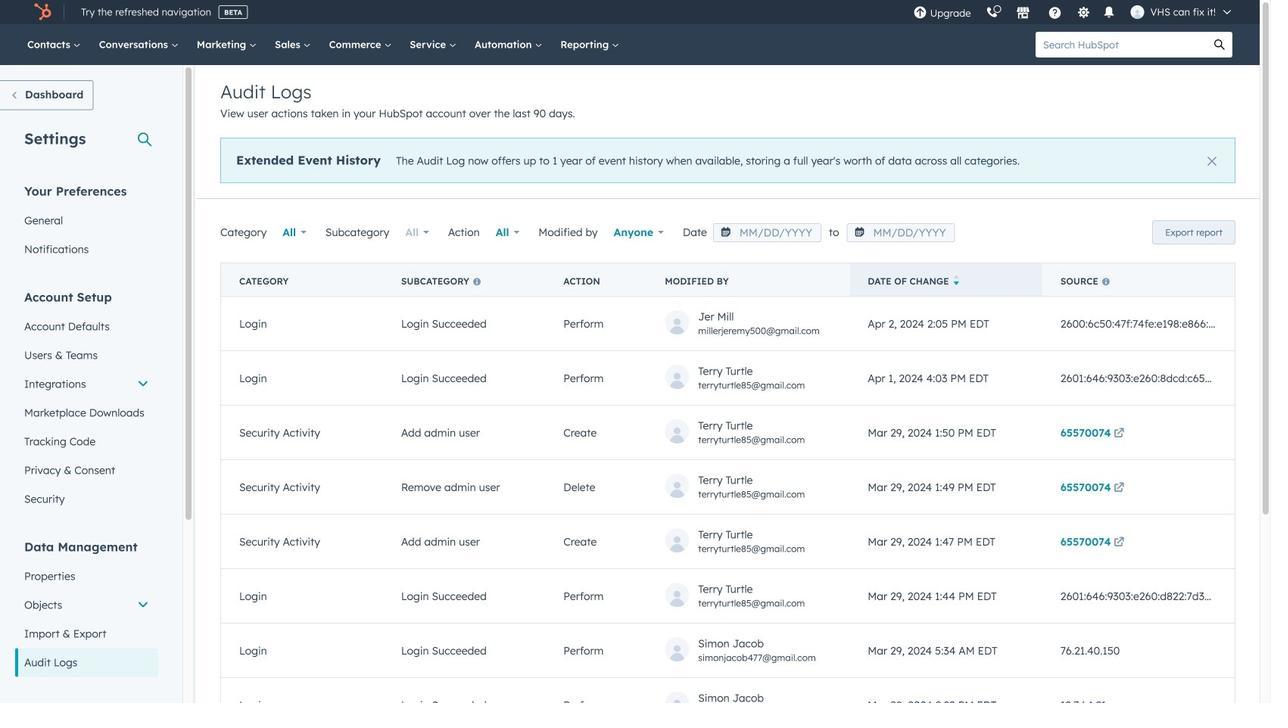 Task type: locate. For each thing, give the bounding box(es) containing it.
link opens in a new window image
[[1114, 429, 1125, 440], [1114, 429, 1125, 440], [1114, 538, 1125, 549], [1114, 538, 1125, 549]]

0 horizontal spatial mm/dd/yyyy text field
[[713, 223, 822, 242]]

Search HubSpot search field
[[1036, 32, 1207, 58]]

account setup element
[[15, 289, 158, 514]]

alert
[[220, 138, 1236, 183]]

data management element
[[15, 539, 158, 678]]

link opens in a new window image
[[1114, 483, 1125, 494], [1114, 483, 1125, 494]]

descending sort. press to sort ascending. element
[[954, 275, 960, 288]]

1 horizontal spatial mm/dd/yyyy text field
[[847, 223, 956, 242]]

menu
[[906, 0, 1242, 24]]

MM/DD/YYYY text field
[[713, 223, 822, 242], [847, 223, 956, 242]]

marketplaces image
[[1017, 7, 1031, 20]]

date range picker element
[[713, 223, 956, 242]]



Task type: describe. For each thing, give the bounding box(es) containing it.
close image
[[1208, 157, 1217, 166]]

1 mm/dd/yyyy text field from the left
[[713, 223, 822, 242]]

terry turtle image
[[1131, 5, 1145, 19]]

2 mm/dd/yyyy text field from the left
[[847, 223, 956, 242]]

your preferences element
[[15, 183, 158, 264]]

descending sort. press to sort ascending. image
[[954, 275, 960, 286]]



Task type: vqa. For each thing, say whether or not it's contained in the screenshot.
Nov
no



